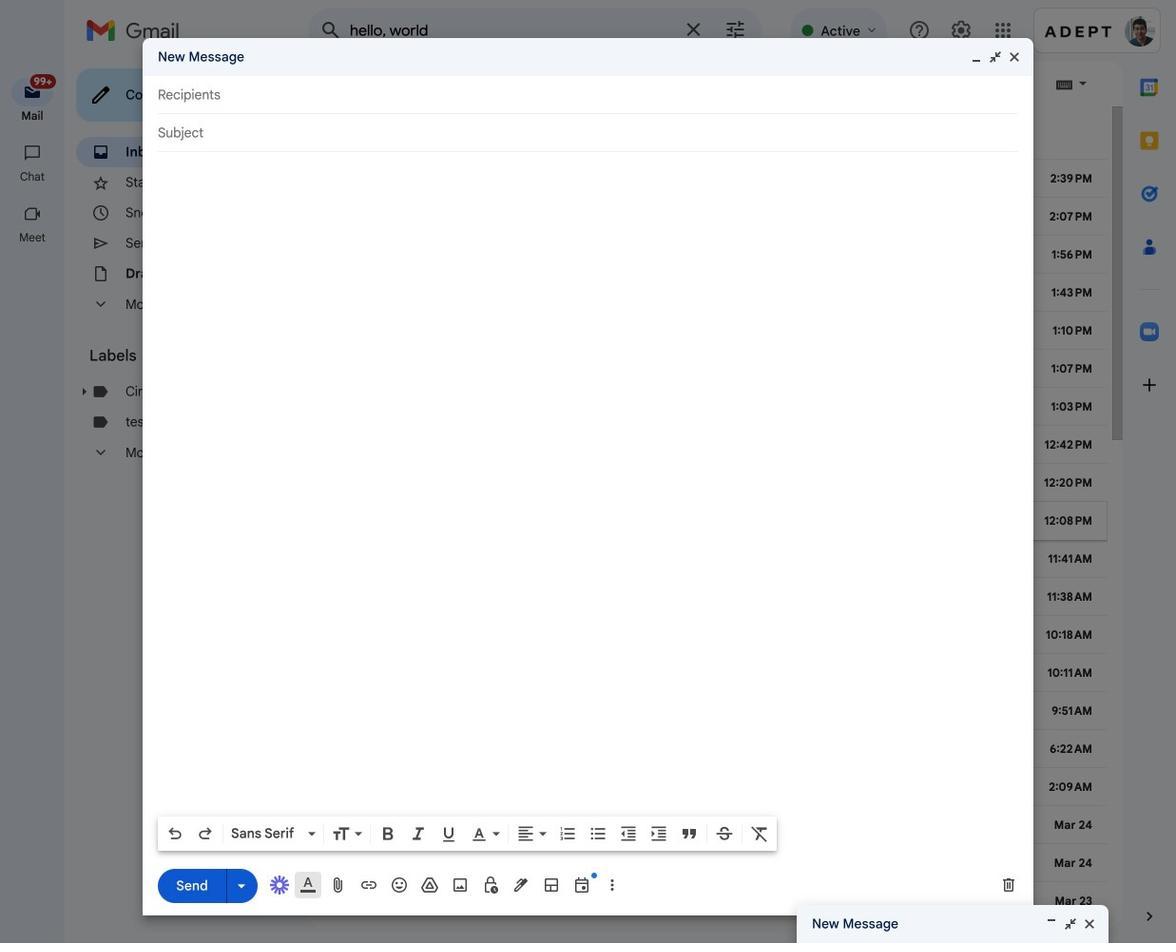 Task type: vqa. For each thing, say whether or not it's contained in the screenshot.
LAST SCHEDULED TIME
no



Task type: describe. For each thing, give the bounding box(es) containing it.
11 row from the top
[[308, 540, 1132, 578]]

17 row from the top
[[308, 769, 1108, 807]]

undo ‪(⌘z)‬ image
[[165, 825, 185, 844]]

15 row from the top
[[308, 692, 1158, 730]]

older image
[[1021, 74, 1040, 93]]

advanced search options image
[[717, 10, 755, 49]]

9 row from the top
[[308, 464, 1108, 502]]

clear search image
[[675, 10, 713, 49]]

cell for 13th row from the bottom
[[571, 475, 1063, 491]]

cell for 18th row from the bottom of the page
[[571, 284, 1177, 301]]

gmail image
[[86, 11, 189, 49]]

21 row from the top
[[308, 921, 1108, 944]]

numbered list ‪(⌘⇧7)‬ image
[[558, 825, 577, 844]]

2 row from the top
[[308, 198, 1177, 236]]

close image for pop out icon
[[1007, 49, 1022, 65]]

pop out image
[[988, 49, 1003, 65]]

indent less ‪(⌘[)‬ image
[[619, 825, 638, 844]]

cell for 1st row from the top of the page
[[571, 170, 1177, 187]]

cell for eighth row from the top of the page
[[571, 437, 1072, 453]]

formatting options toolbar
[[158, 817, 777, 851]]

remove formatting ‪(⌘\)‬ image
[[750, 825, 769, 844]]

4 row from the top
[[308, 274, 1177, 312]]

italic ‪(⌘i)‬ image
[[409, 825, 428, 844]]

redo ‪(⌘y)‬ image
[[196, 825, 215, 844]]

cell for 7th row from the bottom
[[571, 703, 1158, 720]]

insert signature image
[[512, 876, 531, 895]]

3 row from the top
[[308, 236, 1108, 274]]

cell for 14th row
[[571, 665, 1177, 681]]

20 row from the top
[[308, 883, 1108, 921]]

bold ‪(⌘b)‬ image
[[379, 825, 398, 844]]

search in mail image
[[314, 13, 348, 48]]

Subject field
[[158, 124, 1019, 143]]

insert link ‪(⌘k)‬ image
[[360, 876, 379, 895]]

8 row from the top
[[308, 426, 1108, 464]]

1 horizontal spatial tab list
[[1123, 61, 1177, 875]]

primary tab
[[308, 107, 547, 160]]

Search in mail search field
[[308, 8, 762, 53]]

mail, 840 unread messages image
[[23, 78, 53, 97]]

cell for tenth row from the top of the page
[[571, 513, 1177, 529]]

cell for 20th row from the bottom of the page
[[571, 208, 1177, 225]]

16 row from the top
[[308, 730, 1108, 769]]

insert files using drive image
[[420, 876, 439, 895]]

promotions tab
[[549, 107, 788, 160]]

6 row from the top
[[308, 350, 1177, 388]]

10 row from the top
[[308, 502, 1177, 540]]

option inside formatting options toolbar
[[227, 825, 304, 844]]

updates, one new message, tab
[[789, 107, 1029, 160]]

bulleted list ‪(⌘⇧8)‬ image
[[589, 825, 608, 844]]

attach files image
[[329, 876, 348, 895]]

1 row from the top
[[308, 160, 1177, 198]]

7 row from the top
[[308, 388, 1108, 426]]



Task type: locate. For each thing, give the bounding box(es) containing it.
18 row from the top
[[308, 807, 1108, 845]]

indent more ‪(⌘])‬ image
[[650, 825, 669, 844]]

quote ‪(⌘⇧9)‬ image
[[680, 825, 699, 844]]

5 cell from the top
[[571, 437, 1072, 453]]

3 cell from the top
[[571, 284, 1177, 301]]

0 vertical spatial close image
[[1007, 49, 1022, 65]]

close image
[[1007, 49, 1022, 65], [1082, 917, 1098, 932]]

settings image
[[950, 19, 973, 42]]

4 cell from the top
[[571, 360, 1177, 377]]

insert photo image
[[451, 876, 470, 895]]

1 horizontal spatial close image
[[1082, 917, 1098, 932]]

cell
[[571, 170, 1177, 187], [571, 208, 1177, 225], [571, 284, 1177, 301], [571, 360, 1177, 377], [571, 437, 1072, 453], [571, 475, 1063, 491], [571, 513, 1177, 529], [571, 551, 1132, 567], [571, 589, 1128, 605], [571, 665, 1177, 681], [571, 703, 1158, 720]]

underline ‪(⌘u)‬ image
[[439, 826, 458, 845]]

toggle confidential mode image
[[481, 876, 500, 895]]

minimize image
[[969, 49, 984, 65]]

1 cell from the top
[[571, 170, 1177, 187]]

select a layout image
[[542, 876, 561, 895]]

7 cell from the top
[[571, 513, 1177, 529]]

cell for 11th row
[[571, 551, 1132, 567]]

strikethrough ‪(⌘⇧x)‬ image
[[715, 825, 734, 844]]

14 row from the top
[[308, 654, 1177, 692]]

navigation
[[0, 61, 67, 944]]

discard draft ‪(⌘⇧d)‬ image
[[1000, 876, 1019, 895]]

row
[[308, 160, 1177, 198], [308, 198, 1177, 236], [308, 236, 1108, 274], [308, 274, 1177, 312], [308, 312, 1108, 350], [308, 350, 1177, 388], [308, 388, 1108, 426], [308, 426, 1108, 464], [308, 464, 1108, 502], [308, 502, 1177, 540], [308, 540, 1132, 578], [308, 578, 1128, 616], [308, 616, 1108, 654], [308, 654, 1177, 692], [308, 692, 1158, 730], [308, 730, 1108, 769], [308, 769, 1108, 807], [308, 807, 1108, 845], [308, 845, 1177, 883], [308, 883, 1108, 921], [308, 921, 1108, 944]]

close image right pop out icon
[[1007, 49, 1022, 65]]

close image for pop out image
[[1082, 917, 1098, 932]]

Message Body text field
[[158, 162, 1019, 811]]

5 row from the top
[[308, 312, 1108, 350]]

cell for 6th row
[[571, 360, 1177, 377]]

more options image
[[607, 876, 618, 895]]

cell for 10th row from the bottom of the page
[[571, 589, 1128, 605]]

tab list
[[1123, 61, 1177, 875], [308, 107, 1108, 160]]

6 cell from the top
[[571, 475, 1063, 491]]

option
[[227, 825, 304, 844]]

set up a time to meet image
[[573, 876, 592, 895]]

insert emoji ‪(⌘⇧2)‬ image
[[390, 876, 409, 895]]

heading
[[0, 108, 65, 124], [0, 169, 65, 185], [0, 230, 65, 245], [89, 346, 270, 365]]

pop out image
[[1063, 917, 1079, 932]]

8 cell from the top
[[571, 551, 1132, 567]]

10 cell from the top
[[571, 665, 1177, 681]]

dialog
[[143, 38, 1034, 916]]

19 row from the top
[[308, 845, 1177, 883]]

1 vertical spatial close image
[[1082, 917, 1098, 932]]

9 cell from the top
[[571, 589, 1128, 605]]

12 row from the top
[[308, 578, 1128, 616]]

more send options image
[[232, 877, 251, 896]]

11 cell from the top
[[571, 703, 1158, 720]]

0 horizontal spatial close image
[[1007, 49, 1022, 65]]

close image right pop out image
[[1082, 917, 1098, 932]]

13 row from the top
[[308, 616, 1108, 654]]

0 horizontal spatial tab list
[[308, 107, 1108, 160]]

refresh image
[[380, 74, 399, 93]]

main content
[[308, 107, 1177, 944]]

2 cell from the top
[[571, 208, 1177, 225]]

minimize image
[[1044, 917, 1060, 932]]



